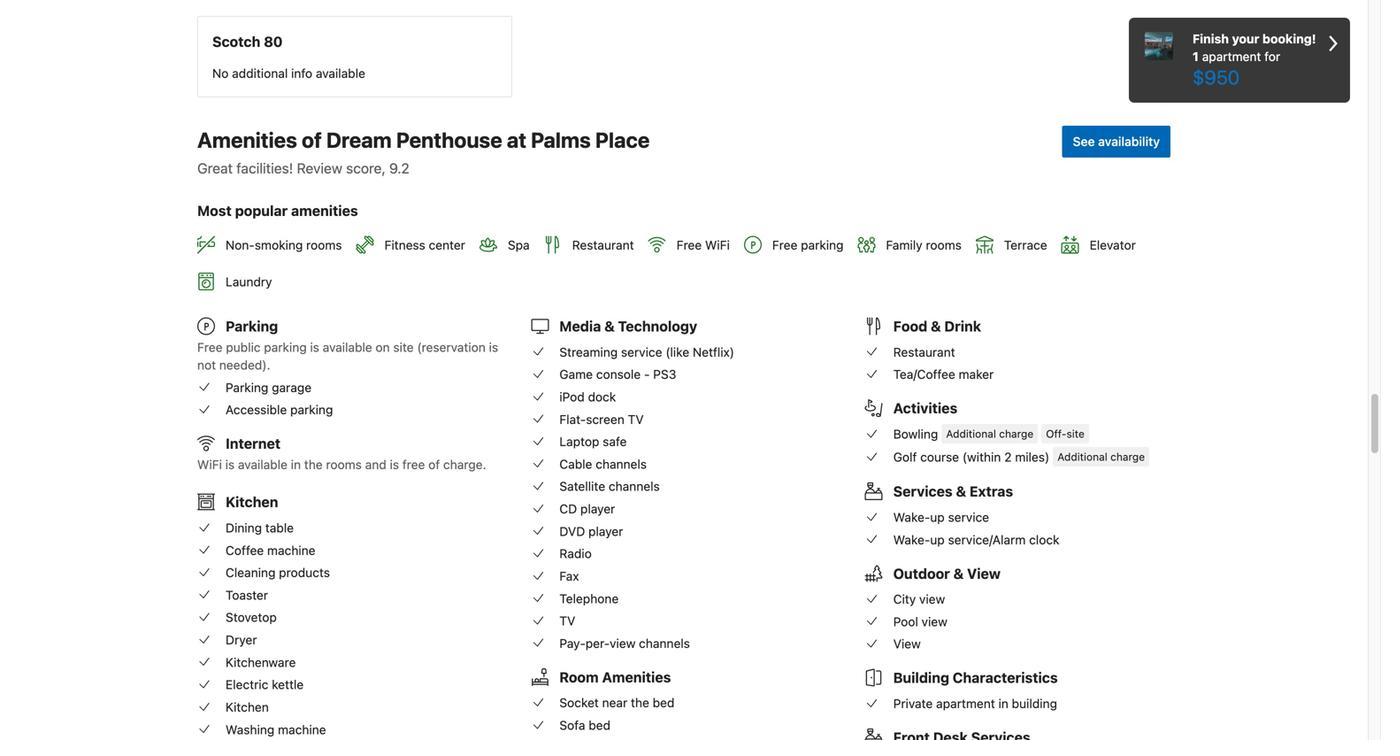 Task type: vqa. For each thing, say whether or not it's contained in the screenshot.
pay?
no



Task type: locate. For each thing, give the bounding box(es) containing it.
& left extras
[[957, 483, 967, 500]]

2 horizontal spatial free
[[773, 238, 798, 252]]

additional down off-site
[[1058, 451, 1108, 463]]

available inside free public parking is available on site (reservation is not needed).
[[323, 340, 372, 355]]

screen
[[586, 412, 625, 427]]

free public parking is available on site (reservation is not needed).
[[197, 340, 498, 372]]

0 vertical spatial service
[[621, 345, 663, 359]]

amenities up facilities!
[[197, 127, 297, 152]]

available down internet
[[238, 457, 288, 472]]

free
[[677, 238, 702, 252], [773, 238, 798, 252], [197, 340, 223, 355]]

drink
[[945, 318, 982, 335]]

great
[[197, 160, 233, 177]]

1
[[1193, 49, 1200, 64]]

0 vertical spatial the
[[304, 457, 323, 472]]

view up pool view
[[920, 592, 946, 606]]

tv right screen on the left
[[628, 412, 644, 427]]

dvd player
[[560, 524, 624, 539]]

0 horizontal spatial tv
[[560, 614, 576, 628]]

charge
[[1000, 428, 1034, 440], [1111, 451, 1146, 463]]

2
[[1005, 450, 1012, 464]]

0 horizontal spatial amenities
[[197, 127, 297, 152]]

parking left family
[[801, 238, 844, 252]]

in down characteristics
[[999, 696, 1009, 711]]

1 horizontal spatial site
[[1067, 428, 1085, 440]]

wake- down services
[[894, 510, 931, 524]]

parking up public
[[226, 318, 278, 335]]

up down services
[[931, 510, 945, 524]]

center
[[429, 238, 466, 252]]

rightchevron image
[[1330, 30, 1339, 57]]

washing machine
[[226, 722, 326, 737]]

1 vertical spatial charge
[[1111, 451, 1146, 463]]

the left and
[[304, 457, 323, 472]]

1 vertical spatial machine
[[278, 722, 326, 737]]

2 parking from the top
[[226, 380, 269, 395]]

1 vertical spatial the
[[631, 696, 650, 710]]

rooms right family
[[926, 238, 962, 252]]

0 horizontal spatial additional
[[947, 428, 997, 440]]

radio
[[560, 546, 592, 561]]

1 horizontal spatial bed
[[653, 696, 675, 710]]

channels up room amenities
[[639, 636, 690, 651]]

parking garage
[[226, 380, 312, 395]]

rooms down amenities
[[306, 238, 342, 252]]

view up room amenities
[[610, 636, 636, 651]]

0 vertical spatial in
[[291, 457, 301, 472]]

site
[[393, 340, 414, 355], [1067, 428, 1085, 440]]

2 vertical spatial parking
[[290, 402, 333, 417]]

0 vertical spatial wifi
[[706, 238, 730, 252]]

free up not
[[197, 340, 223, 355]]

0 horizontal spatial bed
[[589, 718, 611, 733]]

of inside "amenities of dream penthouse at palms place great facilities! review score, 9.2"
[[302, 127, 322, 152]]

0 vertical spatial parking
[[801, 238, 844, 252]]

1 vertical spatial tv
[[560, 614, 576, 628]]

1 vertical spatial view
[[922, 614, 948, 629]]

laptop
[[560, 434, 600, 449]]

0 vertical spatial charge
[[1000, 428, 1034, 440]]

cleaning products
[[226, 565, 330, 580]]

0 vertical spatial parking
[[226, 318, 278, 335]]

wake-up service
[[894, 510, 990, 524]]

parking up garage
[[264, 340, 307, 355]]

player up 'dvd player'
[[581, 502, 616, 516]]

1 vertical spatial parking
[[226, 380, 269, 395]]

wake-
[[894, 510, 931, 524], [894, 532, 931, 547]]

channels
[[596, 457, 647, 471], [609, 479, 660, 494], [639, 636, 690, 651]]

sofa bed
[[560, 718, 611, 733]]

1 horizontal spatial additional
[[1058, 451, 1108, 463]]

0 vertical spatial available
[[316, 66, 366, 80]]

0 vertical spatial of
[[302, 127, 322, 152]]

machine down table
[[267, 543, 316, 558]]

0 vertical spatial player
[[581, 502, 616, 516]]

additional up (within
[[947, 428, 997, 440]]

1 horizontal spatial the
[[631, 696, 650, 710]]

0 vertical spatial channels
[[596, 457, 647, 471]]

1 horizontal spatial restaurant
[[894, 345, 956, 359]]

amenities inside "amenities of dream penthouse at palms place great facilities! review score, 9.2"
[[197, 127, 297, 152]]

golf course (within 2 miles) additional charge
[[894, 450, 1146, 464]]

of right free at bottom left
[[429, 457, 440, 472]]

0 horizontal spatial site
[[393, 340, 414, 355]]

0 horizontal spatial free
[[197, 340, 223, 355]]

& for services
[[957, 483, 967, 500]]

free right the free wifi
[[773, 238, 798, 252]]

charge inside bowling additional charge
[[1000, 428, 1034, 440]]

1 vertical spatial restaurant
[[894, 345, 956, 359]]

tv up pay-
[[560, 614, 576, 628]]

1 vertical spatial in
[[999, 696, 1009, 711]]

2 wake- from the top
[[894, 532, 931, 547]]

1 horizontal spatial service
[[949, 510, 990, 524]]

place
[[596, 127, 650, 152]]

wake- for wake-up service
[[894, 510, 931, 524]]

channels down safe
[[596, 457, 647, 471]]

parking down 'needed).'
[[226, 380, 269, 395]]

room
[[560, 669, 599, 686]]

0 horizontal spatial restaurant
[[572, 238, 634, 252]]

1 vertical spatial channels
[[609, 479, 660, 494]]

0 vertical spatial kitchen
[[226, 494, 278, 510]]

popular
[[235, 202, 288, 219]]

bed right near
[[653, 696, 675, 710]]

machine for washing machine
[[278, 722, 326, 737]]

& right outdoor
[[954, 565, 964, 582]]

2 up from the top
[[931, 532, 945, 547]]

player for dvd player
[[589, 524, 624, 539]]

restaurant up tea/coffee
[[894, 345, 956, 359]]

0 vertical spatial additional
[[947, 428, 997, 440]]

available right the info
[[316, 66, 366, 80]]

view
[[920, 592, 946, 606], [922, 614, 948, 629], [610, 636, 636, 651]]

miles)
[[1016, 450, 1050, 464]]

view down service/alarm
[[968, 565, 1001, 582]]

1 vertical spatial player
[[589, 524, 624, 539]]

service up -
[[621, 345, 663, 359]]

1 horizontal spatial charge
[[1111, 451, 1146, 463]]

0 vertical spatial restaurant
[[572, 238, 634, 252]]

apartment down your
[[1203, 49, 1262, 64]]

stovetop
[[226, 610, 277, 625]]

rooms left and
[[326, 457, 362, 472]]

apartment
[[1203, 49, 1262, 64], [937, 696, 996, 711]]

parking down garage
[[290, 402, 333, 417]]

outdoor
[[894, 565, 951, 582]]

0 vertical spatial up
[[931, 510, 945, 524]]

most
[[197, 202, 232, 219]]

1 vertical spatial apartment
[[937, 696, 996, 711]]

amenities of dream penthouse at palms place great facilities! review score, 9.2
[[197, 127, 650, 177]]

1 parking from the top
[[226, 318, 278, 335]]

view for pool view
[[922, 614, 948, 629]]

free for free public parking is available on site (reservation is not needed).
[[197, 340, 223, 355]]

1 horizontal spatial free
[[677, 238, 702, 252]]

no additional info available
[[212, 66, 366, 80]]

1 vertical spatial parking
[[264, 340, 307, 355]]

near
[[603, 696, 628, 710]]

not
[[197, 358, 216, 372]]

1 vertical spatial wifi
[[197, 457, 222, 472]]

restaurant
[[572, 238, 634, 252], [894, 345, 956, 359]]

0 vertical spatial machine
[[267, 543, 316, 558]]

0 horizontal spatial charge
[[1000, 428, 1034, 440]]

1 kitchen from the top
[[226, 494, 278, 510]]

1 vertical spatial site
[[1067, 428, 1085, 440]]

booking!
[[1263, 31, 1317, 46]]

1 horizontal spatial of
[[429, 457, 440, 472]]

dryer
[[226, 633, 257, 647]]

site up golf course (within 2 miles) additional charge
[[1067, 428, 1085, 440]]

course
[[921, 450, 960, 464]]

1 wake- from the top
[[894, 510, 931, 524]]

1 vertical spatial available
[[323, 340, 372, 355]]

& right the media at the left top
[[605, 318, 615, 335]]

apartment inside finish your booking! 1 apartment for $950
[[1203, 49, 1262, 64]]

1 horizontal spatial in
[[999, 696, 1009, 711]]

view down "pool"
[[894, 637, 921, 651]]

up down wake-up service
[[931, 532, 945, 547]]

0 vertical spatial wake-
[[894, 510, 931, 524]]

1 horizontal spatial apartment
[[1203, 49, 1262, 64]]

additional
[[947, 428, 997, 440], [1058, 451, 1108, 463]]

& right food
[[931, 318, 942, 335]]

electric kettle
[[226, 677, 304, 692]]

& for media
[[605, 318, 615, 335]]

dock
[[588, 389, 616, 404]]

machine down kettle
[[278, 722, 326, 737]]

0 horizontal spatial in
[[291, 457, 301, 472]]

console
[[597, 367, 641, 382]]

socket near the bed
[[560, 696, 675, 710]]

for
[[1265, 49, 1281, 64]]

9.2
[[390, 160, 410, 177]]

flat-screen tv
[[560, 412, 644, 427]]

0 vertical spatial apartment
[[1203, 49, 1262, 64]]

bed down near
[[589, 718, 611, 733]]

your
[[1233, 31, 1260, 46]]

sofa
[[560, 718, 586, 733]]

rooms
[[306, 238, 342, 252], [926, 238, 962, 252], [326, 457, 362, 472]]

service up wake-up service/alarm clock
[[949, 510, 990, 524]]

laptop safe
[[560, 434, 627, 449]]

0 vertical spatial amenities
[[197, 127, 297, 152]]

table
[[265, 521, 294, 535]]

up for service/alarm
[[931, 532, 945, 547]]

2 vertical spatial available
[[238, 457, 288, 472]]

the right near
[[631, 696, 650, 710]]

additional inside bowling additional charge
[[947, 428, 997, 440]]

1 horizontal spatial tv
[[628, 412, 644, 427]]

player down cd player
[[589, 524, 624, 539]]

free up technology
[[677, 238, 702, 252]]

0 horizontal spatial of
[[302, 127, 322, 152]]

view down city view
[[922, 614, 948, 629]]

bed
[[653, 696, 675, 710], [589, 718, 611, 733]]

coffee machine
[[226, 543, 316, 558]]

additional inside golf course (within 2 miles) additional charge
[[1058, 451, 1108, 463]]

1 vertical spatial wake-
[[894, 532, 931, 547]]

game console - ps3
[[560, 367, 677, 382]]

site right on
[[393, 340, 414, 355]]

1 vertical spatial additional
[[1058, 451, 1108, 463]]

finish
[[1193, 31, 1230, 46]]

parking
[[226, 318, 278, 335], [226, 380, 269, 395]]

1 up from the top
[[931, 510, 945, 524]]

parking for accessible
[[290, 402, 333, 417]]

apartment down building characteristics
[[937, 696, 996, 711]]

0 horizontal spatial service
[[621, 345, 663, 359]]

0 horizontal spatial view
[[894, 637, 921, 651]]

in down accessible parking
[[291, 457, 301, 472]]

1 vertical spatial kitchen
[[226, 700, 269, 714]]

wake- up outdoor
[[894, 532, 931, 547]]

1 vertical spatial up
[[931, 532, 945, 547]]

room amenities
[[560, 669, 671, 686]]

1 horizontal spatial view
[[968, 565, 1001, 582]]

facilities!
[[237, 160, 293, 177]]

channels down cable channels
[[609, 479, 660, 494]]

available left on
[[323, 340, 372, 355]]

0 vertical spatial site
[[393, 340, 414, 355]]

amenities up socket near the bed
[[602, 669, 671, 686]]

2 vertical spatial view
[[610, 636, 636, 651]]

kitchen up dining table
[[226, 494, 278, 510]]

kitchen down electric
[[226, 700, 269, 714]]

restaurant up the media at the left top
[[572, 238, 634, 252]]

machine for coffee machine
[[267, 543, 316, 558]]

building characteristics
[[894, 669, 1058, 686]]

see
[[1074, 134, 1096, 149]]

1 horizontal spatial wifi
[[706, 238, 730, 252]]

pool
[[894, 614, 919, 629]]

on
[[376, 340, 390, 355]]

of up review
[[302, 127, 322, 152]]

0 horizontal spatial apartment
[[937, 696, 996, 711]]

0 vertical spatial view
[[920, 592, 946, 606]]

(like
[[666, 345, 690, 359]]

free inside free public parking is available on site (reservation is not needed).
[[197, 340, 223, 355]]

1 vertical spatial amenities
[[602, 669, 671, 686]]



Task type: describe. For each thing, give the bounding box(es) containing it.
cable channels
[[560, 457, 647, 471]]

kitchenware
[[226, 655, 296, 670]]

smoking
[[255, 238, 303, 252]]

private apartment in building
[[894, 696, 1058, 711]]

tea/coffee maker
[[894, 367, 994, 382]]

free
[[403, 457, 425, 472]]

0 horizontal spatial wifi
[[197, 457, 222, 472]]

spa
[[508, 238, 530, 252]]

view for city view
[[920, 592, 946, 606]]

accessible
[[226, 402, 287, 417]]

1 vertical spatial of
[[429, 457, 440, 472]]

availability
[[1099, 134, 1161, 149]]

characteristics
[[953, 669, 1058, 686]]

parking inside free public parking is available on site (reservation is not needed).
[[264, 340, 307, 355]]

channels for cable channels
[[596, 457, 647, 471]]

up for service
[[931, 510, 945, 524]]

media & technology
[[560, 318, 698, 335]]

laundry
[[226, 274, 272, 289]]

scotch
[[212, 33, 261, 50]]

dream
[[327, 127, 392, 152]]

building
[[894, 669, 950, 686]]

no
[[212, 66, 229, 80]]

private
[[894, 696, 933, 711]]

ipod
[[560, 389, 585, 404]]

services
[[894, 483, 953, 500]]

needed).
[[219, 358, 270, 372]]

cleaning
[[226, 565, 276, 580]]

golf
[[894, 450, 917, 464]]

is right and
[[390, 457, 399, 472]]

extras
[[970, 483, 1014, 500]]

safe
[[603, 434, 627, 449]]

and
[[365, 457, 387, 472]]

products
[[279, 565, 330, 580]]

is up garage
[[310, 340, 320, 355]]

free for free parking
[[773, 238, 798, 252]]

additional
[[232, 66, 288, 80]]

0 horizontal spatial the
[[304, 457, 323, 472]]

flat-
[[560, 412, 586, 427]]

fitness center
[[385, 238, 466, 252]]

wake- for wake-up service/alarm clock
[[894, 532, 931, 547]]

scotch 80
[[212, 33, 283, 50]]

garage
[[272, 380, 312, 395]]

telephone
[[560, 591, 619, 606]]

toaster
[[226, 588, 268, 602]]

non-smoking rooms
[[226, 238, 342, 252]]

$950
[[1193, 66, 1240, 89]]

coffee
[[226, 543, 264, 558]]

family
[[887, 238, 923, 252]]

1 vertical spatial bed
[[589, 718, 611, 733]]

satellite
[[560, 479, 606, 494]]

service/alarm
[[949, 532, 1026, 547]]

ipod dock
[[560, 389, 616, 404]]

bowling additional charge
[[894, 427, 1034, 441]]

channels for satellite channels
[[609, 479, 660, 494]]

per-
[[586, 636, 610, 651]]

wifi is available in the rooms and is free of charge.
[[197, 457, 487, 472]]

& for outdoor
[[954, 565, 964, 582]]

1 vertical spatial view
[[894, 637, 921, 651]]

is down internet
[[225, 457, 235, 472]]

parking for parking garage
[[226, 380, 269, 395]]

parking for free
[[801, 238, 844, 252]]

info
[[291, 66, 313, 80]]

player for cd player
[[581, 502, 616, 516]]

wake-up service/alarm clock
[[894, 532, 1060, 547]]

parking for parking
[[226, 318, 278, 335]]

media
[[560, 318, 601, 335]]

is right (reservation
[[489, 340, 498, 355]]

bowling
[[894, 427, 939, 441]]

penthouse
[[396, 127, 503, 152]]

socket
[[560, 696, 599, 710]]

streaming
[[560, 345, 618, 359]]

fitness
[[385, 238, 426, 252]]

public
[[226, 340, 261, 355]]

amenities
[[291, 202, 358, 219]]

2 kitchen from the top
[[226, 700, 269, 714]]

game
[[560, 367, 593, 382]]

0 vertical spatial bed
[[653, 696, 675, 710]]

80
[[264, 33, 283, 50]]

-
[[644, 367, 650, 382]]

technology
[[618, 318, 698, 335]]

dining
[[226, 521, 262, 535]]

city
[[894, 592, 916, 606]]

review
[[297, 160, 343, 177]]

elevator
[[1090, 238, 1137, 252]]

1 horizontal spatial amenities
[[602, 669, 671, 686]]

finish your booking! 1 apartment for $950
[[1193, 31, 1317, 89]]

(within
[[963, 450, 1002, 464]]

cd
[[560, 502, 577, 516]]

electric
[[226, 677, 269, 692]]

netflix)
[[693, 345, 735, 359]]

1 vertical spatial service
[[949, 510, 990, 524]]

cd player
[[560, 502, 616, 516]]

0 vertical spatial view
[[968, 565, 1001, 582]]

& for food
[[931, 318, 942, 335]]

tea/coffee
[[894, 367, 956, 382]]

see availability button
[[1063, 126, 1171, 157]]

outdoor & view
[[894, 565, 1001, 582]]

0 vertical spatial tv
[[628, 412, 644, 427]]

charge inside golf course (within 2 miles) additional charge
[[1111, 451, 1146, 463]]

site inside free public parking is available on site (reservation is not needed).
[[393, 340, 414, 355]]

clock
[[1030, 532, 1060, 547]]

at
[[507, 127, 527, 152]]

cable
[[560, 457, 593, 471]]

streaming service (like netflix)
[[560, 345, 735, 359]]

2 vertical spatial channels
[[639, 636, 690, 651]]

free for free wifi
[[677, 238, 702, 252]]



